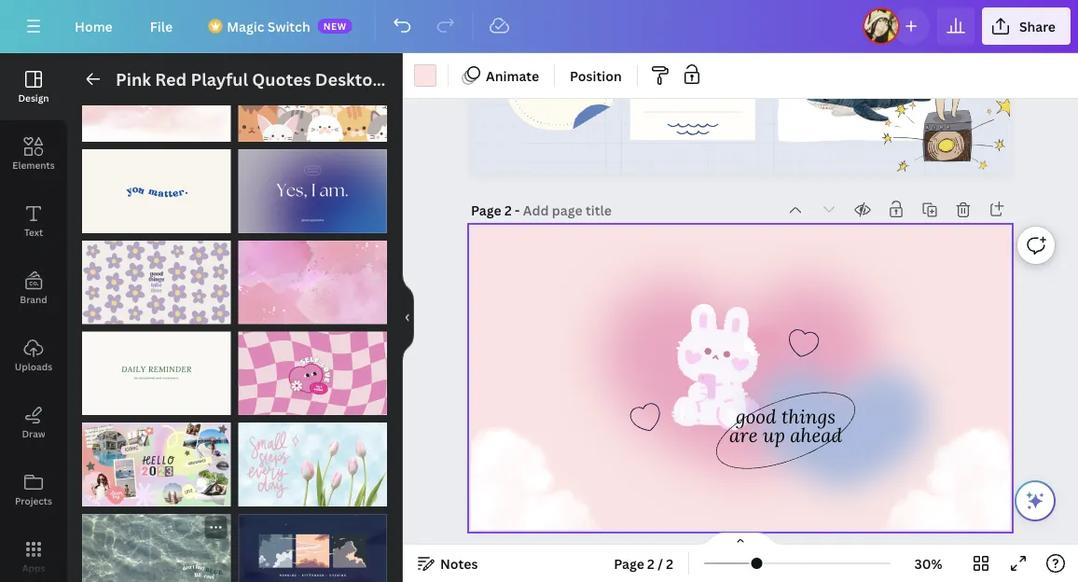 Task type: locate. For each thing, give the bounding box(es) containing it.
page for page 2 / 2
[[614, 555, 645, 572]]

design
[[18, 91, 49, 104]]

pink neutral abstract watercolor desktop wallpaper group
[[238, 230, 387, 325]]

-
[[515, 202, 520, 219]]

blue white motivational modern aesthetic sea desktop wallpaper image
[[82, 514, 231, 582]]

0 vertical spatial page
[[471, 202, 502, 219]]

2 right /
[[666, 555, 674, 572]]

1 vertical spatial page
[[614, 555, 645, 572]]

projects button
[[0, 456, 67, 523]]

uploads button
[[0, 322, 67, 389]]

share button
[[982, 7, 1071, 45]]

pink white happy hippie self-love motivational desktop wallpaper image
[[238, 332, 387, 416]]

Page title text field
[[523, 201, 614, 220]]

purple yellow cream motivational girly desktop wallpaper group
[[82, 230, 231, 325]]

notes button
[[411, 549, 486, 578]]

page inside button
[[614, 555, 645, 572]]

magic
[[227, 17, 264, 35]]

2 horizontal spatial 2
[[666, 555, 674, 572]]

light blue violet modern self quote affirmation desktop wallpaper group
[[238, 139, 387, 233]]

page left /
[[614, 555, 645, 572]]

2 for /
[[648, 555, 655, 572]]

playful
[[191, 68, 248, 91]]

pink red playful quotes desktop wallpaper
[[116, 68, 471, 91]]

page 2 -
[[471, 202, 523, 219]]

2 left /
[[648, 555, 655, 572]]

colorful cute cats illustration desktop wallpaper image
[[238, 59, 387, 142]]

desktop
[[315, 68, 384, 91]]

good things are up ahead
[[730, 405, 843, 448]]

page
[[471, 202, 502, 219], [614, 555, 645, 572]]

draw button
[[0, 389, 67, 456]]

are
[[730, 423, 758, 448]]

design button
[[0, 53, 67, 120]]

home
[[75, 17, 113, 35]]

1 horizontal spatial 2
[[648, 555, 655, 572]]

page left -
[[471, 202, 502, 219]]

navy illustration sky desktop wallpaper image
[[238, 514, 387, 582]]

:)
[[578, 87, 584, 101]]

wallpaper
[[388, 68, 471, 91]]

30%
[[915, 555, 943, 572]]

#ffe2e2 image
[[414, 64, 437, 87], [414, 64, 437, 87]]

/
[[658, 555, 663, 572]]

projects
[[15, 494, 52, 507]]

2 for -
[[505, 202, 512, 219]]

30% button
[[899, 549, 959, 578]]

2 left -
[[505, 202, 512, 219]]

file
[[150, 17, 173, 35]]

1 horizontal spatial page
[[614, 555, 645, 572]]

navy illustration sky desktop wallpaper group
[[238, 503, 387, 582]]

up
[[763, 423, 786, 448]]

animate button
[[456, 61, 547, 91]]

2
[[505, 202, 512, 219], [648, 555, 655, 572], [666, 555, 674, 572]]

smile
[[549, 87, 576, 101]]

colorful cute cats illustration desktop wallpaper group
[[238, 59, 387, 142]]

quotes
[[252, 68, 311, 91]]

elements button
[[0, 120, 67, 188]]

apps button
[[0, 523, 67, 582]]

text button
[[0, 188, 67, 255]]

0 horizontal spatial 2
[[505, 202, 512, 219]]

text
[[24, 226, 43, 238]]

purple yellow cream motivational girly desktop wallpaper image
[[82, 241, 231, 325]]

0 horizontal spatial page
[[471, 202, 502, 219]]



Task type: vqa. For each thing, say whether or not it's contained in the screenshot.
Designs dropdown button at the bottom of page
no



Task type: describe. For each thing, give the bounding box(es) containing it.
side panel tab list
[[0, 53, 67, 582]]

blue & pink floral desktop wallpaper image
[[238, 423, 387, 507]]

pink pastel watercolor sky follow your dreams desktop wallpaper group
[[82, 59, 231, 142]]

off white simple daily reminder desktop wallpaper group
[[82, 321, 231, 416]]

to
[[536, 87, 547, 101]]

new
[[323, 20, 347, 32]]

animate
[[486, 67, 539, 84]]

sea waves  icon image
[[668, 124, 719, 136]]

share
[[1020, 17, 1056, 35]]

bone white blue groovy you matter desktop wallpaper image
[[82, 150, 231, 233]]

uploads
[[15, 360, 52, 373]]

position button
[[563, 61, 630, 91]]

pink neutral abstract watercolor desktop wallpaper image
[[238, 241, 387, 325]]

magic switch
[[227, 17, 310, 35]]

good
[[736, 405, 777, 430]]

colorful 2023 vision board photo collage desktop wallpaper image
[[82, 423, 231, 507]]

pink white happy hippie self-love motivational desktop wallpaper group
[[238, 321, 387, 416]]

blue & pink floral desktop wallpaper group
[[238, 412, 387, 507]]

light blue violet modern self quote affirmation desktop wallpaper image
[[238, 150, 387, 233]]

pink
[[116, 68, 151, 91]]

hide image
[[402, 273, 414, 362]]

red
[[155, 68, 187, 91]]

apps
[[22, 562, 45, 574]]

page for page 2 -
[[471, 202, 502, 219]]

switch
[[268, 17, 310, 35]]

to smile :)
[[536, 87, 584, 101]]

file button
[[135, 7, 188, 45]]

brand
[[20, 293, 47, 306]]

page 2 / 2 button
[[607, 549, 681, 578]]

main menu bar
[[0, 0, 1079, 53]]

canva assistant image
[[1024, 490, 1047, 512]]

colorful 2023 vision board photo collage desktop wallpaper group
[[82, 412, 231, 507]]

show pages image
[[696, 532, 786, 547]]

position
[[570, 67, 622, 84]]

elements
[[12, 159, 55, 171]]

pink pastel watercolor sky follow your dreams desktop wallpaper image
[[82, 59, 231, 142]]

things
[[782, 405, 836, 430]]

bone white blue groovy you matter desktop wallpaper group
[[82, 139, 231, 233]]

ahead
[[791, 423, 843, 448]]

brand button
[[0, 255, 67, 322]]

page 2 / 2
[[614, 555, 674, 572]]

draw
[[22, 427, 45, 440]]

heart round radial halftone image
[[668, 318, 813, 439]]

notes
[[440, 555, 478, 572]]

off white simple daily reminder desktop wallpaper image
[[82, 332, 231, 416]]

blue white motivational modern aesthetic sea desktop wallpaper group
[[82, 509, 231, 582]]

home link
[[60, 7, 128, 45]]



